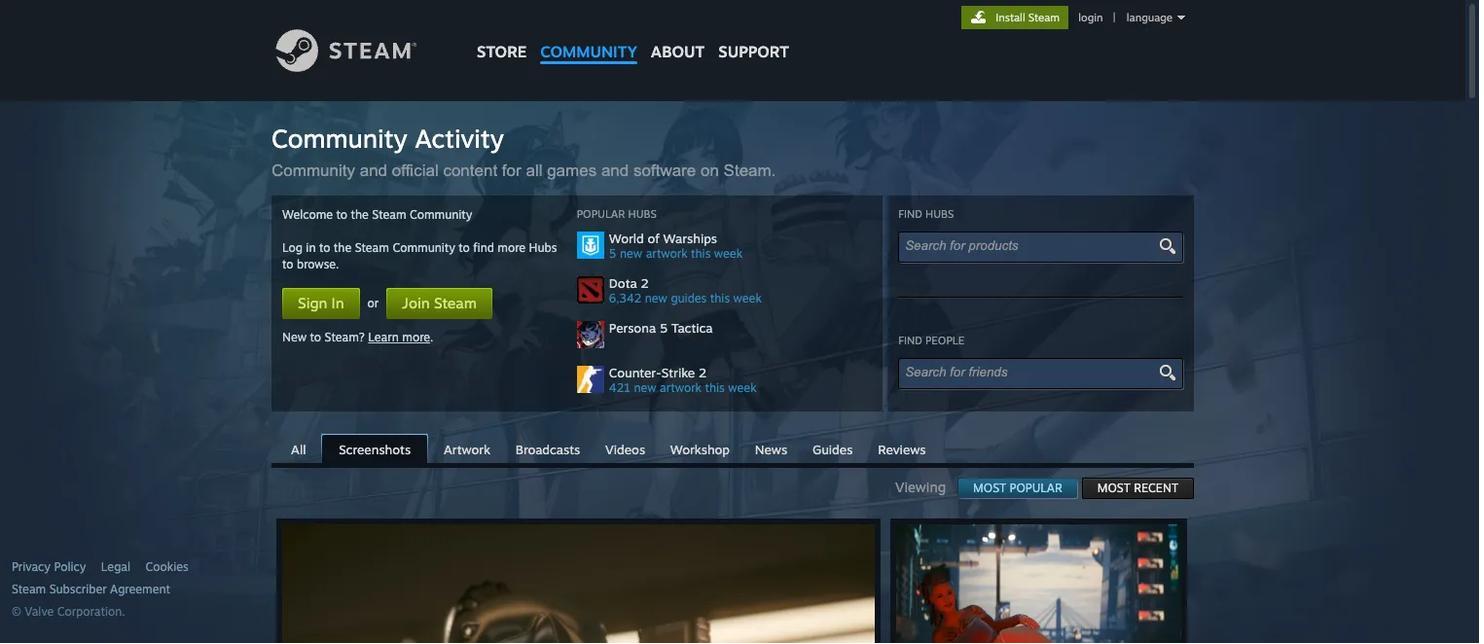 Task type: describe. For each thing, give the bounding box(es) containing it.
learn
[[368, 330, 399, 345]]

more inside log in to the steam community to find more hubs to browse.
[[498, 240, 526, 255]]

login link
[[1075, 11, 1107, 24]]

0 vertical spatial the
[[351, 207, 369, 222]]

week for warships
[[714, 246, 743, 261]]

dota
[[609, 275, 637, 291]]

steam for join steam
[[434, 294, 477, 312]]

find hubs
[[899, 207, 954, 221]]

steam down the official
[[372, 207, 406, 222]]

corporation.
[[57, 604, 125, 619]]

popular hubs
[[577, 207, 657, 221]]

steam?
[[325, 330, 365, 345]]

workshop
[[670, 442, 730, 457]]

steam for install steam
[[1029, 11, 1060, 24]]

news
[[755, 442, 788, 457]]

guides
[[671, 291, 707, 306]]

to down log
[[282, 257, 293, 272]]

or
[[368, 296, 379, 310]]

1 vertical spatial 5
[[660, 320, 668, 336]]

to right welcome
[[336, 207, 348, 222]]

log
[[282, 240, 303, 255]]

find for find people
[[899, 334, 923, 347]]

all
[[526, 162, 543, 180]]

cookies
[[146, 560, 189, 574]]

community
[[540, 42, 637, 61]]

join steam link
[[387, 288, 492, 319]]

2 and from the left
[[601, 162, 629, 180]]

on
[[701, 162, 719, 180]]

dota 2 6,342 new guides this week
[[609, 275, 762, 306]]

counter-
[[609, 365, 662, 381]]

join
[[402, 294, 430, 312]]

community inside log in to the steam community to find more hubs to browse.
[[393, 240, 455, 255]]

1 vertical spatial more
[[402, 330, 430, 345]]

official
[[392, 162, 439, 180]]

0 horizontal spatial popular
[[577, 207, 625, 221]]

steam subscriber agreement link
[[12, 582, 267, 598]]

find
[[473, 240, 494, 255]]

news link
[[745, 435, 797, 462]]

legal link
[[101, 560, 130, 575]]

recent
[[1134, 481, 1179, 495]]

artwork for strike
[[660, 381, 702, 395]]

421
[[609, 381, 631, 395]]

most recent link
[[1082, 478, 1194, 499]]

valve
[[25, 604, 54, 619]]

reviews link
[[868, 435, 936, 462]]

about link
[[644, 0, 712, 66]]

install steam link
[[962, 6, 1069, 29]]

privacy policy link
[[12, 560, 86, 575]]

screenshots
[[339, 442, 411, 457]]

in
[[306, 240, 316, 255]]

find people
[[899, 334, 965, 347]]

this for 2
[[705, 381, 725, 395]]

privacy policy
[[12, 560, 86, 574]]

new for counter-
[[634, 381, 657, 395]]

©
[[12, 604, 21, 619]]

most for most recent
[[1098, 481, 1131, 495]]

activity
[[415, 123, 504, 154]]

find for find hubs
[[899, 207, 923, 221]]

subscriber
[[49, 582, 107, 597]]

1 horizontal spatial popular
[[1010, 481, 1063, 495]]

browse.
[[297, 257, 339, 272]]

hubs
[[926, 207, 954, 221]]

to right new
[[310, 330, 321, 345]]

this for warships
[[691, 246, 711, 261]]

viewing
[[895, 479, 958, 495]]

sign in link
[[282, 288, 360, 319]]

most popular link
[[958, 478, 1078, 499]]

most recent
[[1098, 481, 1179, 495]]

software
[[634, 162, 696, 180]]

sign
[[298, 294, 327, 312]]

5 inside world of warships 5 new artwork this week
[[609, 246, 617, 261]]

community up the official
[[272, 123, 407, 154]]

most for most popular
[[973, 481, 1007, 495]]

reviews
[[878, 442, 926, 457]]

community link
[[534, 0, 644, 71]]

2 inside counter-strike 2 421 new artwork this week
[[699, 365, 707, 381]]

world of warships link
[[609, 231, 872, 246]]

support
[[719, 42, 789, 61]]

workshop link
[[661, 435, 740, 462]]

all
[[291, 442, 306, 457]]

login
[[1079, 11, 1103, 24]]

games
[[547, 162, 597, 180]]



Task type: vqa. For each thing, say whether or not it's contained in the screenshot.
Install Steam at the top of page
yes



Task type: locate. For each thing, give the bounding box(es) containing it.
0 vertical spatial popular
[[577, 207, 625, 221]]

new inside counter-strike 2 421 new artwork this week
[[634, 381, 657, 395]]

2 most from the left
[[1098, 481, 1131, 495]]

1 and from the left
[[360, 162, 387, 180]]

the inside log in to the steam community to find more hubs to browse.
[[334, 240, 352, 255]]

artwork down tactica
[[660, 381, 702, 395]]

find left people
[[899, 334, 923, 347]]

1 horizontal spatial most
[[1098, 481, 1131, 495]]

more right learn
[[402, 330, 430, 345]]

more right find
[[498, 240, 526, 255]]

community activity community and official content for all games and software on steam.
[[272, 123, 785, 180]]

new for world
[[620, 246, 643, 261]]

sign in
[[298, 294, 344, 312]]

1 vertical spatial new
[[645, 291, 668, 306]]

new
[[282, 330, 307, 345]]

0 vertical spatial new
[[620, 246, 643, 261]]

hubs up of
[[628, 207, 657, 221]]

1 horizontal spatial 5
[[660, 320, 668, 336]]

videos link
[[596, 435, 655, 462]]

1 vertical spatial artwork
[[660, 381, 702, 395]]

support link
[[712, 0, 796, 66]]

2
[[641, 275, 649, 291], [699, 365, 707, 381]]

counter-strike 2 link
[[609, 365, 872, 381]]

week for 2
[[728, 381, 757, 395]]

1 vertical spatial find
[[899, 334, 923, 347]]

artwork
[[646, 246, 688, 261], [660, 381, 702, 395]]

week inside counter-strike 2 421 new artwork this week
[[728, 381, 757, 395]]

policy
[[54, 560, 86, 574]]

0 horizontal spatial 2
[[641, 275, 649, 291]]

hubs right find
[[529, 240, 557, 255]]

broadcasts link
[[506, 435, 590, 462]]

in
[[332, 294, 344, 312]]

videos
[[605, 442, 645, 457]]

2 right dota
[[641, 275, 649, 291]]

steam right join
[[434, 294, 477, 312]]

.
[[430, 330, 434, 345]]

1 horizontal spatial more
[[498, 240, 526, 255]]

strike
[[662, 365, 695, 381]]

welcome
[[282, 207, 333, 222]]

steam inside log in to the steam community to find more hubs to browse.
[[355, 240, 389, 255]]

hubs inside log in to the steam community to find more hubs to browse.
[[529, 240, 557, 255]]

artwork link
[[434, 435, 500, 462]]

week up "dota 2" link
[[714, 246, 743, 261]]

week inside dota 2 6,342 new guides this week
[[733, 291, 762, 306]]

0 vertical spatial hubs
[[628, 207, 657, 221]]

0 horizontal spatial most
[[973, 481, 1007, 495]]

this inside world of warships 5 new artwork this week
[[691, 246, 711, 261]]

most popular
[[973, 481, 1063, 495]]

new up persona 5 tactica
[[645, 291, 668, 306]]

1 horizontal spatial hubs
[[628, 207, 657, 221]]

1 vertical spatial the
[[334, 240, 352, 255]]

week
[[714, 246, 743, 261], [733, 291, 762, 306], [728, 381, 757, 395]]

learn more link
[[368, 330, 430, 345]]

most
[[973, 481, 1007, 495], [1098, 481, 1131, 495]]

1 vertical spatial 2
[[699, 365, 707, 381]]

1 horizontal spatial and
[[601, 162, 629, 180]]

None text field
[[905, 238, 1160, 253], [905, 365, 1160, 380], [905, 238, 1160, 253], [905, 365, 1160, 380]]

to right in
[[319, 240, 330, 255]]

community up log in to the steam community to find more hubs to browse.
[[410, 207, 473, 222]]

5 left tactica
[[660, 320, 668, 336]]

0 vertical spatial artwork
[[646, 246, 688, 261]]

cookies link
[[146, 560, 189, 575]]

steam
[[1029, 11, 1060, 24], [372, 207, 406, 222], [355, 240, 389, 255], [434, 294, 477, 312], [12, 582, 46, 597]]

6,342
[[609, 291, 642, 306]]

steam inside cookies steam subscriber agreement © valve corporation.
[[12, 582, 46, 597]]

0 horizontal spatial more
[[402, 330, 430, 345]]

0 vertical spatial 5
[[609, 246, 617, 261]]

0 vertical spatial more
[[498, 240, 526, 255]]

join steam
[[402, 294, 477, 312]]

counter-strike 2 421 new artwork this week
[[609, 365, 757, 395]]

week up persona 5 tactica "link"
[[733, 291, 762, 306]]

1 horizontal spatial 2
[[699, 365, 707, 381]]

2 vertical spatial this
[[705, 381, 725, 395]]

persona 5 tactica link
[[609, 320, 872, 336]]

more
[[498, 240, 526, 255], [402, 330, 430, 345]]

warships
[[663, 231, 717, 246]]

screenshots link
[[321, 434, 428, 465]]

people
[[926, 334, 965, 347]]

new left of
[[620, 246, 643, 261]]

artwork
[[444, 442, 491, 457]]

2 inside dota 2 6,342 new guides this week
[[641, 275, 649, 291]]

cookies steam subscriber agreement © valve corporation.
[[12, 560, 189, 619]]

the right welcome
[[351, 207, 369, 222]]

most inside 'link'
[[1098, 481, 1131, 495]]

most right the viewing
[[973, 481, 1007, 495]]

hubs
[[628, 207, 657, 221], [529, 240, 557, 255]]

0 horizontal spatial 5
[[609, 246, 617, 261]]

0 vertical spatial week
[[714, 246, 743, 261]]

1 vertical spatial week
[[733, 291, 762, 306]]

for
[[502, 162, 521, 180]]

2 vertical spatial new
[[634, 381, 657, 395]]

steam.
[[724, 162, 776, 180]]

1 vertical spatial this
[[710, 291, 730, 306]]

broadcasts
[[516, 442, 580, 457]]

new
[[620, 246, 643, 261], [645, 291, 668, 306], [634, 381, 657, 395]]

0 vertical spatial this
[[691, 246, 711, 261]]

2 find from the top
[[899, 334, 923, 347]]

artwork inside world of warships 5 new artwork this week
[[646, 246, 688, 261]]

this up dota 2 6,342 new guides this week
[[691, 246, 711, 261]]

this right strike
[[705, 381, 725, 395]]

language
[[1127, 11, 1173, 24]]

2 vertical spatial week
[[728, 381, 757, 395]]

2 right strike
[[699, 365, 707, 381]]

to left find
[[459, 240, 470, 255]]

5 up dota
[[609, 246, 617, 261]]

tactica
[[672, 320, 713, 336]]

find left hubs
[[899, 207, 923, 221]]

store link
[[470, 0, 534, 71]]

None image field
[[1156, 237, 1179, 255], [1156, 364, 1179, 382], [1156, 237, 1179, 255], [1156, 364, 1179, 382]]

0 horizontal spatial hubs
[[529, 240, 557, 255]]

and
[[360, 162, 387, 180], [601, 162, 629, 180]]

new right 421
[[634, 381, 657, 395]]

world of warships 5 new artwork this week
[[609, 231, 743, 261]]

legal
[[101, 560, 130, 574]]

install
[[996, 11, 1026, 24]]

install steam
[[996, 11, 1060, 24]]

dota 2 link
[[609, 275, 872, 291]]

this inside dota 2 6,342 new guides this week
[[710, 291, 730, 306]]

world
[[609, 231, 644, 246]]

5
[[609, 246, 617, 261], [660, 320, 668, 336]]

this inside counter-strike 2 421 new artwork this week
[[705, 381, 725, 395]]

new inside world of warships 5 new artwork this week
[[620, 246, 643, 261]]

|
[[1113, 11, 1116, 24]]

this right guides at top
[[710, 291, 730, 306]]

login | language
[[1079, 11, 1173, 24]]

welcome to the steam community
[[282, 207, 473, 222]]

1 most from the left
[[973, 481, 1007, 495]]

privacy
[[12, 560, 51, 574]]

new inside dota 2 6,342 new guides this week
[[645, 291, 668, 306]]

steam down 'privacy'
[[12, 582, 46, 597]]

steam for cookies steam subscriber agreement © valve corporation.
[[12, 582, 46, 597]]

persona 5 tactica
[[609, 320, 713, 336]]

persona
[[609, 320, 656, 336]]

artwork for of
[[646, 246, 688, 261]]

community up welcome
[[272, 162, 355, 180]]

the up browse.
[[334, 240, 352, 255]]

0 horizontal spatial and
[[360, 162, 387, 180]]

popular
[[577, 207, 625, 221], [1010, 481, 1063, 495]]

week inside world of warships 5 new artwork this week
[[714, 246, 743, 261]]

week down persona 5 tactica "link"
[[728, 381, 757, 395]]

all link
[[281, 435, 316, 462]]

steam down welcome to the steam community in the top of the page
[[355, 240, 389, 255]]

and left the official
[[360, 162, 387, 180]]

and right games
[[601, 162, 629, 180]]

0 vertical spatial find
[[899, 207, 923, 221]]

guides
[[813, 442, 853, 457]]

steam right install
[[1029, 11, 1060, 24]]

new to steam? learn more .
[[282, 330, 434, 345]]

1 vertical spatial hubs
[[529, 240, 557, 255]]

1 find from the top
[[899, 207, 923, 221]]

about
[[651, 42, 705, 61]]

of
[[648, 231, 660, 246]]

agreement
[[110, 582, 170, 597]]

artwork up dota 2 6,342 new guides this week
[[646, 246, 688, 261]]

artwork inside counter-strike 2 421 new artwork this week
[[660, 381, 702, 395]]

0 vertical spatial 2
[[641, 275, 649, 291]]

1 vertical spatial popular
[[1010, 481, 1063, 495]]

most left recent
[[1098, 481, 1131, 495]]

community up join
[[393, 240, 455, 255]]

log in to the steam community to find more hubs to browse.
[[282, 240, 557, 272]]

content
[[443, 162, 498, 180]]

community
[[272, 123, 407, 154], [272, 162, 355, 180], [410, 207, 473, 222], [393, 240, 455, 255]]



